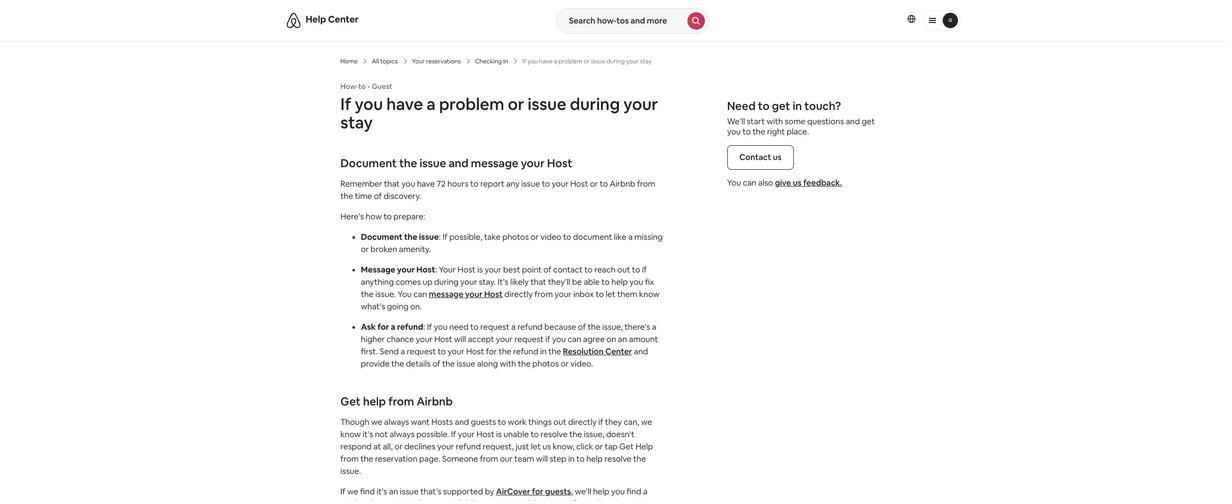Task type: locate. For each thing, give the bounding box(es) containing it.
1 horizontal spatial during
[[570, 94, 620, 115]]

2 horizontal spatial if
[[642, 264, 647, 275]]

with inside and provide the details of the issue along with the photos or video.
[[500, 359, 516, 369]]

let right "just"
[[531, 441, 541, 452]]

2 horizontal spatial we
[[641, 417, 652, 428]]

all topics
[[372, 57, 398, 65]]

1 vertical spatial request
[[515, 334, 544, 345]]

you down •
[[355, 94, 383, 115]]

document for document the issue
[[361, 232, 402, 242]]

if left possible, in the top of the page
[[443, 232, 448, 242]]

with right start
[[767, 116, 783, 127]]

will inside though we always want hosts and guests to work things out directly if they can, we know it's not always possible. if your host is unable to resolve the issue, doesn't respond at all, or declines your refund request, just let us know, click or tap get help from the reservation page. someone from our team will step in to help resolve the issue.
[[536, 454, 548, 465]]

they
[[605, 417, 622, 428]]

0 horizontal spatial with
[[500, 359, 516, 369]]

0 horizontal spatial airbnb
[[417, 394, 453, 409]]

1 vertical spatial photos
[[532, 359, 559, 369]]

1 vertical spatial will
[[536, 454, 548, 465]]

1 vertical spatial guests
[[545, 487, 571, 497]]

out
[[617, 264, 630, 275], [554, 417, 566, 428]]

if down the how-
[[340, 94, 351, 115]]

if
[[642, 264, 647, 275], [546, 334, 550, 345], [598, 417, 603, 428]]

though
[[340, 417, 369, 428]]

we for though we always want hosts and guests to work things out directly if they can, we know it's not always possible. if your host is unable to resolve the issue, doesn't respond at all, or declines your refund request, just let us know, click or tap get help from the reservation page. someone from our team will step in to help resolve the issue.
[[371, 417, 382, 428]]

able
[[584, 277, 600, 288]]

our
[[500, 454, 513, 465]]

get inside though we always want hosts and guests to work things out directly if they can, we know it's not always possible. if your host is unable to resolve the issue, doesn't respond at all, or declines your refund request, just let us know, click or tap get help from the reservation page. someone from our team will step in to help resolve the issue.
[[619, 441, 634, 452]]

will left step
[[536, 454, 548, 465]]

at down by
[[485, 499, 493, 501]]

guests up pricing. on the bottom
[[545, 487, 571, 497]]

for up pricing. on the bottom
[[532, 487, 543, 497]]

airbnb inside remember that you have 72 hours to report any issue to your host or to airbnb from the time of discovery.
[[610, 179, 635, 189]]

request up and provide the details of the issue along with the photos or video.
[[515, 334, 544, 345]]

2 horizontal spatial :
[[439, 232, 441, 242]]

0 horizontal spatial on
[[433, 499, 443, 501]]

: inside : if possible, take photos or video to document like a missing or broken amenity.
[[439, 232, 441, 242]]

or
[[508, 94, 524, 115], [590, 179, 598, 189], [531, 232, 539, 242], [361, 244, 369, 255], [561, 359, 569, 369], [395, 441, 403, 452], [595, 441, 603, 452]]

message up report
[[471, 156, 518, 170]]

you inside need to get in touch? we'll start with some questions and get you to the right place.
[[727, 126, 741, 137]]

1 vertical spatial during
[[434, 277, 459, 288]]

have inside remember that you have 72 hours to report any issue to your host or to airbnb from the time of discovery.
[[417, 179, 435, 189]]

if down ,
[[571, 499, 576, 501]]

depending
[[390, 499, 431, 501]]

2 horizontal spatial for
[[532, 487, 543, 497]]

that up discovery. on the left of the page
[[384, 179, 400, 189]]

at inside though we always want hosts and guests to work things out directly if they can, we know it's not always possible. if your host is unable to resolve the issue, doesn't respond at all, or declines your refund request, just let us know, click or tap get help from the reservation page. someone from our team will step in to help resolve the issue.
[[373, 441, 381, 452]]

will inside : if you need to request a refund because of the issue, there's a higher chance your host will accept your request if you can agree on an amount first. send a request to your host for the refund in the
[[454, 334, 466, 345]]

by
[[485, 487, 494, 497]]

issue. down respond
[[340, 466, 361, 477]]

if
[[340, 94, 351, 115], [443, 232, 448, 242], [427, 322, 432, 333], [451, 429, 456, 440], [340, 487, 346, 497], [571, 499, 576, 501]]

1 horizontal spatial you
[[727, 178, 741, 188]]

it's
[[498, 277, 508, 288]]

0 vertical spatial it's
[[363, 429, 373, 440]]

1 vertical spatial at
[[485, 499, 493, 501]]

you
[[355, 94, 383, 115], [727, 126, 741, 137], [402, 179, 415, 189], [630, 277, 643, 288], [434, 322, 448, 333], [552, 334, 566, 345], [611, 487, 625, 497]]

remember that you have 72 hours to report any issue to your host or to airbnb from the time of discovery.
[[340, 179, 655, 202]]

always up the all,
[[390, 429, 415, 440]]

in down because
[[540, 346, 547, 357]]

respond
[[340, 441, 372, 452]]

can
[[743, 178, 757, 188], [414, 289, 427, 300], [568, 334, 581, 345]]

0 vertical spatial request
[[480, 322, 510, 333]]

report
[[480, 179, 505, 189]]

we right can,
[[641, 417, 652, 428]]

have
[[387, 94, 423, 115], [417, 179, 435, 189]]

1 vertical spatial if
[[546, 334, 550, 345]]

issue. down anything
[[375, 289, 396, 300]]

0 horizontal spatial that
[[384, 179, 400, 189]]

0 horizontal spatial let
[[531, 441, 541, 452]]

issue
[[528, 94, 566, 115], [420, 156, 446, 170], [521, 179, 540, 189], [419, 232, 439, 242], [457, 359, 475, 369], [400, 487, 419, 497]]

will down need
[[454, 334, 466, 345]]

can,
[[624, 417, 639, 428]]

photos
[[502, 232, 529, 242], [532, 359, 559, 369]]

missing
[[635, 232, 663, 242]]

in up the some
[[793, 99, 802, 113]]

us right the 'contact'
[[773, 152, 782, 163]]

0 vertical spatial guests
[[471, 417, 496, 428]]

0 horizontal spatial us
[[543, 441, 551, 452]]

can up on.
[[414, 289, 427, 300]]

issue inside remember that you have 72 hours to report any issue to your host or to airbnb from the time of discovery.
[[521, 179, 540, 189]]

1 horizontal spatial your
[[439, 264, 456, 275]]

help up though
[[363, 394, 386, 409]]

get up though
[[340, 394, 361, 409]]

help inside though we always want hosts and guests to work things out directly if they can, we know it's not always possible. if your host is unable to resolve the issue, doesn't respond at all, or declines your refund request, just let us know, click or tap get help from the reservation page. someone from our team will step in to help resolve the issue.
[[587, 454, 603, 465]]

1 horizontal spatial get
[[862, 116, 875, 127]]

0 vertical spatial always
[[384, 417, 409, 428]]

None search field
[[556, 8, 710, 34]]

request up details
[[407, 346, 436, 357]]

similar left "place,"
[[340, 499, 365, 501]]

2 horizontal spatial us
[[793, 178, 802, 188]]

0 horizontal spatial :
[[423, 322, 425, 333]]

directly from your inbox to let them know what's going on.
[[361, 289, 660, 312]]

take
[[484, 232, 501, 242]]

0 horizontal spatial you
[[398, 289, 412, 300]]

document up broken
[[361, 232, 402, 242]]

if left they
[[598, 417, 603, 428]]

1 horizontal spatial we
[[371, 417, 382, 428]]

1 vertical spatial for
[[486, 346, 497, 357]]

0 horizontal spatial center
[[328, 13, 359, 25]]

host inside remember that you have 72 hours to report any issue to your host or to airbnb from the time of discovery.
[[570, 179, 588, 189]]

document for document the issue and message your host
[[340, 156, 397, 170]]

that down point
[[531, 277, 546, 288]]

0 horizontal spatial guests
[[471, 417, 496, 428]]

1 vertical spatial center
[[605, 346, 632, 357]]

at left the all,
[[373, 441, 381, 452]]

center down amount
[[605, 346, 632, 357]]

an down there's
[[618, 334, 627, 345]]

2 similar from the left
[[584, 499, 609, 501]]

1 vertical spatial issue.
[[340, 466, 361, 477]]

on down that's
[[433, 499, 443, 501]]

Search how-tos and more search field
[[557, 9, 688, 33]]

know down though
[[340, 429, 361, 440]]

get up the some
[[772, 99, 790, 113]]

for inside : if you need to request a refund because of the issue, there's a higher chance your host will accept your request if you can agree on an amount first. send a request to your host for the refund in the
[[486, 346, 497, 357]]

to
[[358, 82, 366, 91], [758, 99, 770, 113], [743, 126, 751, 137], [470, 179, 479, 189], [542, 179, 550, 189], [600, 179, 608, 189], [384, 211, 392, 222], [563, 232, 571, 242], [584, 264, 593, 275], [632, 264, 640, 275], [602, 277, 610, 288], [596, 289, 604, 300], [470, 322, 479, 333], [438, 346, 446, 357], [498, 417, 506, 428], [531, 429, 539, 440], [577, 454, 585, 465]]

your reservations link
[[412, 57, 461, 65]]

1 horizontal spatial with
[[767, 116, 783, 127]]

because
[[544, 322, 576, 333]]

0 horizontal spatial we
[[347, 487, 358, 497]]

0 horizontal spatial photos
[[502, 232, 529, 242]]

issue, up agree
[[602, 322, 623, 333]]

help
[[612, 277, 628, 288], [363, 394, 386, 409], [587, 454, 603, 465], [593, 487, 609, 497]]

0 vertical spatial you
[[727, 178, 741, 188]]

1 vertical spatial airbnb
[[417, 394, 453, 409]]

0 vertical spatial have
[[387, 94, 423, 115]]

airbnb
[[610, 179, 635, 189], [417, 394, 453, 409]]

resolve up know,
[[541, 429, 568, 440]]

0 vertical spatial that
[[384, 179, 400, 189]]

0 horizontal spatial request
[[407, 346, 436, 357]]

similar down we'll at the left bottom
[[584, 499, 609, 501]]

guests up request,
[[471, 417, 496, 428]]

tap
[[605, 441, 618, 452]]

if up fix
[[642, 264, 647, 275]]

your
[[623, 94, 658, 115], [521, 156, 545, 170], [552, 179, 569, 189], [397, 264, 415, 275], [485, 264, 502, 275], [460, 277, 477, 288], [465, 289, 483, 300], [555, 289, 572, 300], [416, 334, 433, 345], [496, 334, 513, 345], [448, 346, 465, 357], [458, 429, 475, 440], [437, 441, 454, 452]]

know down fix
[[639, 289, 660, 300]]

1 horizontal spatial at
[[485, 499, 493, 501]]

0 vertical spatial if
[[642, 264, 647, 275]]

center up home
[[328, 13, 359, 25]]

: inside : your host is your best point of contact to reach out to if anything comes up during your stay. it's likely that they'll be able to help you fix the issue. you can
[[435, 264, 437, 275]]

0 horizontal spatial can
[[414, 289, 427, 300]]

:
[[439, 232, 441, 242], [435, 264, 437, 275], [423, 322, 425, 333]]

get down doesn't
[[619, 441, 634, 452]]

1 horizontal spatial let
[[606, 289, 616, 300]]

on inside : if you need to request a refund because of the issue, there's a higher chance your host will accept your request if you can agree on an amount first. send a request to your host for the refund in the
[[607, 334, 616, 345]]

need
[[449, 322, 469, 333]]

you left need
[[434, 322, 448, 333]]

of right details
[[433, 359, 440, 369]]

1 horizontal spatial center
[[605, 346, 632, 357]]

of right point
[[544, 264, 551, 275]]

issue, inside : if you need to request a refund because of the issue, there's a higher chance your host will accept your request if you can agree on an amount first. send a request to your host for the refund in the
[[602, 322, 623, 333]]

0 vertical spatial center
[[328, 13, 359, 25]]

we down respond
[[347, 487, 358, 497]]

0 vertical spatial for
[[378, 322, 389, 333]]

know inside though we always want hosts and guests to work things out directly if they can, we know it's not always possible. if your host is unable to resolve the issue, doesn't respond at all, or declines your refund request, just let us know, click or tap get help from the reservation page. someone from our team will step in to help resolve the issue.
[[340, 429, 361, 440]]

0 horizontal spatial directly
[[504, 289, 533, 300]]

help right airbnb homepage image
[[306, 13, 326, 25]]

1 horizontal spatial out
[[617, 264, 630, 275]]

stay.
[[479, 277, 496, 288]]

it's
[[363, 429, 373, 440], [377, 487, 387, 497]]

0 vertical spatial during
[[570, 94, 620, 115]]

checking in link
[[475, 57, 508, 65]]

of inside and provide the details of the issue along with the photos or video.
[[433, 359, 440, 369]]

photos right "take"
[[502, 232, 529, 242]]

1 vertical spatial us
[[793, 178, 802, 188]]

broken
[[371, 244, 397, 255]]

in inside : if you need to request a refund because of the issue, there's a higher chance your host will accept your request if you can agree on an amount first. send a request to your host for the refund in the
[[540, 346, 547, 357]]

1 vertical spatial know
[[340, 429, 361, 440]]

let left them
[[606, 289, 616, 300]]

photos left video.
[[532, 359, 559, 369]]

questions
[[807, 116, 844, 127]]

issue, up 'click'
[[584, 429, 605, 440]]

0 vertical spatial on
[[607, 334, 616, 345]]

it's up "place,"
[[377, 487, 387, 497]]

you
[[727, 178, 741, 188], [398, 289, 412, 300]]

document up remember
[[340, 156, 397, 170]]

find up "place,"
[[360, 487, 375, 497]]

hosts
[[431, 417, 453, 428]]

help down can,
[[636, 441, 653, 452]]

if down hosts
[[451, 429, 456, 440]]

is
[[477, 264, 483, 275], [496, 429, 502, 440]]

2 find from the left
[[627, 487, 641, 497]]

start
[[747, 116, 765, 127]]

document
[[340, 156, 397, 170], [361, 232, 402, 242]]

though we always want hosts and guests to work things out directly if they can, we know it's not always possible. if your host is unable to resolve the issue, doesn't respond at all, or declines your refund request, just let us know, click or tap get help from the reservation page. someone from our team will step in to help resolve the issue.
[[340, 417, 653, 477]]

you left fix
[[630, 277, 643, 288]]

you inside remember that you have 72 hours to report any issue to your host or to airbnb from the time of discovery.
[[402, 179, 415, 189]]

it's inside though we always want hosts and guests to work things out directly if they can, we know it's not always possible. if your host is unable to resolve the issue, doesn't respond at all, or declines your refund request, just let us know, click or tap get help from the reservation page. someone from our team will step in to help resolve the issue.
[[363, 429, 373, 440]]

us right give
[[793, 178, 802, 188]]

supported
[[443, 487, 483, 497]]

1 vertical spatial with
[[500, 359, 516, 369]]

you down comes
[[398, 289, 412, 300]]

0 vertical spatial issue.
[[375, 289, 396, 300]]

us
[[773, 152, 782, 163], [793, 178, 802, 188], [543, 441, 551, 452]]

can up resolution
[[568, 334, 581, 345]]

1 horizontal spatial airbnb
[[610, 179, 635, 189]]

2 vertical spatial us
[[543, 441, 551, 452]]

on right agree
[[607, 334, 616, 345]]

is up request,
[[496, 429, 502, 440]]

similar
[[340, 499, 365, 501], [584, 499, 609, 501]]

your inside if you have a problem or issue during your stay
[[623, 94, 658, 115]]

0 horizontal spatial similar
[[340, 499, 365, 501]]

1 horizontal spatial an
[[618, 334, 627, 345]]

1 vertical spatial get
[[619, 441, 634, 452]]

or inside remember that you have 72 hours to report any issue to your host or to airbnb from the time of discovery.
[[590, 179, 598, 189]]

place.
[[787, 126, 809, 137]]

1 vertical spatial it's
[[377, 487, 387, 497]]

1 horizontal spatial :
[[435, 264, 437, 275]]

out right reach
[[617, 264, 630, 275]]

pricing.
[[542, 499, 570, 501]]

know
[[639, 289, 660, 300], [340, 429, 361, 440]]

request,
[[483, 441, 514, 452]]

document
[[573, 232, 612, 242]]

1 horizontal spatial get
[[619, 441, 634, 452]]

0 horizontal spatial resolve
[[541, 429, 568, 440]]

all,
[[383, 441, 393, 452]]

going
[[387, 301, 409, 312]]

directly down likely
[[504, 289, 533, 300]]

let
[[606, 289, 616, 300], [531, 441, 541, 452]]

0 horizontal spatial out
[[554, 417, 566, 428]]

0 vertical spatial out
[[617, 264, 630, 275]]

2 vertical spatial if
[[598, 417, 603, 428]]

an up 'depending'
[[389, 487, 398, 497]]

you down because
[[552, 334, 566, 345]]

help down 'click'
[[587, 454, 603, 465]]

and right "questions"
[[846, 116, 860, 127]]

if down respond
[[340, 487, 346, 497]]

your inside remember that you have 72 hours to report any issue to your host or to airbnb from the time of discovery.
[[552, 179, 569, 189]]

video
[[541, 232, 561, 242]]

: left need
[[423, 322, 425, 333]]

and inside need to get in touch? we'll start with some questions and get you to the right place.
[[846, 116, 860, 127]]

0 vertical spatial know
[[639, 289, 660, 300]]

directly up 'click'
[[568, 417, 597, 428]]

1 horizontal spatial us
[[773, 152, 782, 163]]

if down because
[[546, 334, 550, 345]]

resolve
[[541, 429, 568, 440], [605, 454, 632, 465]]

on.
[[410, 301, 422, 312]]

directly
[[504, 289, 533, 300], [568, 417, 597, 428]]

: up message your host in the bottom left of the page
[[435, 264, 437, 275]]

of right time
[[374, 191, 382, 202]]

out inside : your host is your best point of contact to reach out to if anything comes up during your stay. it's likely that they'll be able to help you fix the issue. you can
[[617, 264, 630, 275]]

1 horizontal spatial will
[[536, 454, 548, 465]]

0 vertical spatial issue,
[[602, 322, 623, 333]]

0 vertical spatial get
[[340, 394, 361, 409]]

and down amount
[[634, 346, 648, 357]]

1 horizontal spatial issue.
[[375, 289, 396, 300]]

help right we'll at the left bottom
[[593, 487, 609, 497]]

1 similar from the left
[[340, 499, 365, 501]]

: left possible, in the top of the page
[[439, 232, 441, 242]]

of up agree
[[578, 322, 586, 333]]

it's left not
[[363, 429, 373, 440]]

1 horizontal spatial guests
[[545, 487, 571, 497]]

2 vertical spatial :
[[423, 322, 425, 333]]

get right "questions"
[[862, 116, 875, 127]]

1 horizontal spatial is
[[496, 429, 502, 440]]

for up 'along'
[[486, 346, 497, 357]]

1 horizontal spatial if
[[598, 417, 603, 428]]

0 horizontal spatial is
[[477, 264, 483, 275]]

1 horizontal spatial for
[[486, 346, 497, 357]]

your left reservations
[[412, 57, 425, 65]]

in right step
[[568, 454, 575, 465]]

your reservations
[[412, 57, 461, 65]]

of
[[374, 191, 382, 202], [544, 264, 551, 275], [578, 322, 586, 333], [433, 359, 440, 369]]

of inside : if you need to request a refund because of the issue, there's a higher chance your host will accept your request if you can agree on an amount first. send a request to your host for the refund in the
[[578, 322, 586, 333]]

message your host
[[361, 264, 435, 275]]

with right 'along'
[[500, 359, 516, 369]]

we for if we find it's an issue that's supported by aircover for guests
[[347, 487, 358, 497]]

out right things
[[554, 417, 566, 428]]

1 vertical spatial an
[[389, 487, 398, 497]]

likely
[[510, 277, 529, 288]]

can left also
[[743, 178, 757, 188]]

0 vertical spatial directly
[[504, 289, 533, 300]]

we
[[371, 417, 382, 428], [641, 417, 652, 428], [347, 487, 358, 497]]

you inside if you have a problem or issue during your stay
[[355, 94, 383, 115]]

resolution center
[[563, 346, 632, 357]]

will
[[454, 334, 466, 345], [536, 454, 548, 465]]

host inside : your host is your best point of contact to reach out to if anything comes up during your stay. it's likely that they'll be able to help you fix the issue. you can
[[458, 264, 476, 275]]

1 horizontal spatial help
[[636, 441, 653, 452]]

you up discovery. on the left of the page
[[402, 179, 415, 189]]

you left also
[[727, 178, 741, 188]]

1 vertical spatial directly
[[568, 417, 597, 428]]

reservation
[[375, 454, 417, 465]]

place
[[610, 499, 631, 501]]

0 vertical spatial with
[[767, 116, 783, 127]]

hours
[[448, 179, 469, 189]]

1 horizontal spatial similar
[[584, 499, 609, 501]]

your up message your host "link"
[[439, 264, 456, 275]]

is inside though we always want hosts and guests to work things out directly if they can, we know it's not always possible. if your host is unable to resolve the issue, doesn't respond at all, or declines your refund request, just let us know, click or tap get help from the reservation page. someone from our team will step in to help resolve the issue.
[[496, 429, 502, 440]]

0 vertical spatial message
[[471, 156, 518, 170]]

have down guest
[[387, 94, 423, 115]]

if you have a problem or issue during your stay
[[340, 94, 658, 133]]

reservations
[[426, 57, 461, 65]]

team
[[514, 454, 534, 465]]

guests
[[471, 417, 496, 428], [545, 487, 571, 497]]

1 vertical spatial that
[[531, 277, 546, 288]]

and right hosts
[[455, 417, 469, 428]]

directly inside though we always want hosts and guests to work things out directly if they can, we know it's not always possible. if your host is unable to resolve the issue, doesn't respond at all, or declines your refund request, just let us know, click or tap get help from the reservation page. someone from our team will step in to help resolve the issue.
[[568, 417, 597, 428]]

1 horizontal spatial it's
[[377, 487, 387, 497]]

find up 'place'
[[627, 487, 641, 497]]

: inside : if you need to request a refund because of the issue, there's a higher chance your host will accept your request if you can agree on an amount first. send a request to your host for the refund in the
[[423, 322, 425, 333]]

0 horizontal spatial find
[[360, 487, 375, 497]]

out inside though we always want hosts and guests to work things out directly if they can, we know it's not always possible. if your host is unable to resolve the issue, doesn't respond at all, or declines your refund request, just let us know, click or tap get help from the reservation page. someone from our team will step in to help resolve the issue.
[[554, 417, 566, 428]]

issue.
[[375, 289, 396, 300], [340, 466, 361, 477]]

that's
[[420, 487, 442, 497]]

0 horizontal spatial know
[[340, 429, 361, 440]]

: for ask for a refund
[[423, 322, 425, 333]]

for right ask
[[378, 322, 389, 333]]

help inside , we'll help you find a similar place, depending on availability at comparable pricing. if a similar place isn'
[[593, 487, 609, 497]]

step
[[550, 454, 566, 465]]

0 horizontal spatial it's
[[363, 429, 373, 440]]

0 vertical spatial can
[[743, 178, 757, 188]]

we up not
[[371, 417, 382, 428]]

have left 72
[[417, 179, 435, 189]]

1 horizontal spatial on
[[607, 334, 616, 345]]

if left need
[[427, 322, 432, 333]]

help up them
[[612, 277, 628, 288]]

contact
[[553, 264, 583, 275]]

issue. inside though we always want hosts and guests to work things out directly if they can, we know it's not always possible. if your host is unable to resolve the issue, doesn't respond at all, or declines your refund request, just let us know, click or tap get help from the reservation page. someone from our team will step in to help resolve the issue.
[[340, 466, 361, 477]]

1 vertical spatial have
[[417, 179, 435, 189]]

you left start
[[727, 126, 741, 137]]

if inside : your host is your best point of contact to reach out to if anything comes up during your stay. it's likely that they'll be able to help you fix the issue. you can
[[642, 264, 647, 275]]



Task type: describe. For each thing, give the bounding box(es) containing it.
prepare:
[[394, 211, 425, 222]]

of inside remember that you have 72 hours to report any issue to your host or to airbnb from the time of discovery.
[[374, 191, 382, 202]]

your inside : your host is your best point of contact to reach out to if anything comes up during your stay. it's likely that they'll be able to help you fix the issue. you can
[[439, 264, 456, 275]]

document the issue and message your host
[[340, 156, 572, 170]]

all topics link
[[372, 57, 398, 65]]

the inside : your host is your best point of contact to reach out to if anything comes up during your stay. it's likely that they'll be able to help you fix the issue. you can
[[361, 289, 374, 300]]

in inside though we always want hosts and guests to work things out directly if they can, we know it's not always possible. if your host is unable to resolve the issue, doesn't respond at all, or declines your refund request, just let us know, click or tap get help from the reservation page. someone from our team will step in to help resolve the issue.
[[568, 454, 575, 465]]

of inside : your host is your best point of contact to reach out to if anything comes up during your stay. it's likely that they'll be able to help you fix the issue. you can
[[544, 264, 551, 275]]

0 horizontal spatial get
[[772, 99, 790, 113]]

right
[[767, 126, 785, 137]]

know inside directly from your inbox to let them know what's going on.
[[639, 289, 660, 300]]

and up hours
[[449, 156, 469, 170]]

there's
[[625, 322, 650, 333]]

72
[[437, 179, 446, 189]]

and inside and provide the details of the issue along with the photos or video.
[[634, 346, 648, 357]]

message your host
[[429, 289, 503, 300]]

main navigation menu image
[[943, 13, 958, 28]]

how-to • guest
[[340, 82, 392, 91]]

how-
[[340, 82, 358, 91]]

if inside : if you need to request a refund because of the issue, there's a higher chance your host will accept your request if you can agree on an amount first. send a request to your host for the refund in the
[[427, 322, 432, 333]]

: if possible, take photos or video to document like a missing or broken amenity.
[[361, 232, 663, 255]]

someone
[[442, 454, 478, 465]]

: for document the issue
[[439, 232, 441, 242]]

stay
[[340, 112, 373, 133]]

•
[[368, 82, 370, 91]]

first.
[[361, 346, 378, 357]]

you inside : your host is your best point of contact to reach out to if anything comes up during your stay. it's likely that they'll be able to help you fix the issue. you can
[[398, 289, 412, 300]]

help inside though we always want hosts and guests to work things out directly if they can, we know it's not always possible. if your host is unable to resolve the issue, doesn't respond at all, or declines your refund request, just let us know, click or tap get help from the reservation page. someone from our team will step in to help resolve the issue.
[[636, 441, 653, 452]]

if inside if you have a problem or issue during your stay
[[340, 94, 351, 115]]

point
[[522, 264, 542, 275]]

during inside if you have a problem or issue during your stay
[[570, 94, 620, 115]]

we'll
[[575, 487, 591, 497]]

comparable
[[495, 499, 540, 501]]

contact us link
[[727, 145, 794, 170]]

issue inside if you have a problem or issue during your stay
[[528, 94, 566, 115]]

along
[[477, 359, 498, 369]]

guests inside though we always want hosts and guests to work things out directly if they can, we know it's not always possible. if your host is unable to resolve the issue, doesn't respond at all, or declines your refund request, just let us know, click or tap get help from the reservation page. someone from our team will step in to help resolve the issue.
[[471, 417, 496, 428]]

or inside if you have a problem or issue during your stay
[[508, 94, 524, 115]]

in inside need to get in touch? we'll start with some questions and get you to the right place.
[[793, 99, 802, 113]]

give us feedback. link
[[775, 178, 842, 188]]

can inside : your host is your best point of contact to reach out to if anything comes up during your stay. it's likely that they'll be able to help you fix the issue. you can
[[414, 289, 427, 300]]

if inside though we always want hosts and guests to work things out directly if they can, we know it's not always possible. if your host is unable to resolve the issue, doesn't respond at all, or declines your refund request, just let us know, click or tap get help from the reservation page. someone from our team will step in to help resolve the issue.
[[598, 417, 603, 428]]

to inside directly from your inbox to let them know what's going on.
[[596, 289, 604, 300]]

not
[[375, 429, 388, 440]]

topics
[[380, 57, 398, 65]]

if inside , we'll help you find a similar place, depending on availability at comparable pricing. if a similar place isn'
[[571, 499, 576, 501]]

0 horizontal spatial get
[[340, 394, 361, 409]]

photos inside and provide the details of the issue along with the photos or video.
[[532, 359, 559, 369]]

your inside directly from your inbox to let them know what's going on.
[[555, 289, 572, 300]]

comes
[[396, 277, 421, 288]]

them
[[617, 289, 637, 300]]

feedback.
[[803, 178, 842, 188]]

2 horizontal spatial request
[[515, 334, 544, 345]]

ask
[[361, 322, 376, 333]]

higher
[[361, 334, 385, 345]]

time
[[355, 191, 372, 202]]

document the issue
[[361, 232, 439, 242]]

problem
[[439, 94, 504, 115]]

if inside : if you need to request a refund because of the issue, there's a higher chance your host will accept your request if you can agree on an amount first. send a request to your host for the refund in the
[[546, 334, 550, 345]]

some
[[785, 116, 806, 127]]

if inside : if possible, take photos or video to document like a missing or broken amenity.
[[443, 232, 448, 242]]

touch?
[[804, 99, 841, 113]]

provide
[[361, 359, 390, 369]]

accept
[[468, 334, 494, 345]]

on inside , we'll help you find a similar place, depending on availability at comparable pricing. if a similar place isn'
[[433, 499, 443, 501]]

page.
[[419, 454, 440, 465]]

let inside though we always want hosts and guests to work things out directly if they can, we know it's not always possible. if your host is unable to resolve the issue, doesn't respond at all, or declines your refund request, just let us know, click or tap get help from the reservation page. someone from our team will step in to help resolve the issue.
[[531, 441, 541, 452]]

to inside : if possible, take photos or video to document like a missing or broken amenity.
[[563, 232, 571, 242]]

0 vertical spatial your
[[412, 57, 425, 65]]

need to get in touch? we'll start with some questions and get you to the right place.
[[727, 99, 875, 137]]

center for resolution center
[[605, 346, 632, 357]]

during inside : your host is your best point of contact to reach out to if anything comes up during your stay. it's likely that they'll be able to help you fix the issue. you can
[[434, 277, 459, 288]]

remember
[[340, 179, 382, 189]]

1 horizontal spatial request
[[480, 322, 510, 333]]

amenity.
[[399, 244, 431, 255]]

checking in
[[475, 57, 508, 65]]

video.
[[571, 359, 593, 369]]

all
[[372, 57, 379, 65]]

what's
[[361, 301, 385, 312]]

give
[[775, 178, 791, 188]]

reach
[[594, 264, 616, 275]]

doesn't
[[606, 429, 635, 440]]

that inside : your host is your best point of contact to reach out to if anything comes up during your stay. it's likely that they'll be able to help you fix the issue. you can
[[531, 277, 546, 288]]

or inside and provide the details of the issue along with the photos or video.
[[561, 359, 569, 369]]

find inside , we'll help you find a similar place, depending on availability at comparable pricing. if a similar place isn'
[[627, 487, 641, 497]]

an inside : if you need to request a refund because of the issue, there's a higher chance your host will accept your request if you can agree on an amount first. send a request to your host for the refund in the
[[618, 334, 627, 345]]

is inside : your host is your best point of contact to reach out to if anything comes up during your stay. it's likely that they'll be able to help you fix the issue. you can
[[477, 264, 483, 275]]

aircover for guests link
[[496, 487, 571, 497]]

inbox
[[573, 289, 594, 300]]

can inside : if you need to request a refund because of the issue, there's a higher chance your host will accept your request if you can agree on an amount first. send a request to your host for the refund in the
[[568, 334, 581, 345]]

issue. inside : your host is your best point of contact to reach out to if anything comes up during your stay. it's likely that they'll be able to help you fix the issue. you can
[[375, 289, 396, 300]]

you inside , we'll help you find a similar place, depending on availability at comparable pricing. if a similar place isn'
[[611, 487, 625, 497]]

details
[[406, 359, 431, 369]]

just
[[516, 441, 529, 452]]

airbnb homepage image
[[285, 12, 302, 29]]

know,
[[553, 441, 575, 452]]

issue, inside though we always want hosts and guests to work things out directly if they can, we know it's not always possible. if your host is unable to resolve the issue, doesn't respond at all, or declines your refund request, just let us know, click or tap get help from the reservation page. someone from our team will step in to help resolve the issue.
[[584, 429, 605, 440]]

if inside though we always want hosts and guests to work things out directly if they can, we know it's not always possible. if your host is unable to resolve the issue, doesn't respond at all, or declines your refund request, just let us know, click or tap get help from the reservation page. someone from our team will step in to help resolve the issue.
[[451, 429, 456, 440]]

that inside remember that you have 72 hours to report any issue to your host or to airbnb from the time of discovery.
[[384, 179, 400, 189]]

contact
[[739, 152, 771, 163]]

home link
[[340, 57, 358, 65]]

unable
[[504, 429, 529, 440]]

the inside remember that you have 72 hours to report any issue to your host or to airbnb from the time of discovery.
[[340, 191, 353, 202]]

refund inside though we always want hosts and guests to work things out directly if they can, we know it's not always possible. if your host is unable to resolve the issue, doesn't respond at all, or declines your refund request, just let us know, click or tap get help from the reservation page. someone from our team will step in to help resolve the issue.
[[456, 441, 481, 452]]

1 horizontal spatial message
[[471, 156, 518, 170]]

declines
[[404, 441, 435, 452]]

from inside remember that you have 72 hours to report any issue to your host or to airbnb from the time of discovery.
[[637, 179, 655, 189]]

work
[[508, 417, 527, 428]]

discovery.
[[384, 191, 421, 202]]

1 vertical spatial resolve
[[605, 454, 632, 465]]

0 vertical spatial resolve
[[541, 429, 568, 440]]

2 vertical spatial for
[[532, 487, 543, 497]]

and provide the details of the issue along with the photos or video.
[[361, 346, 648, 369]]

: for message your host
[[435, 264, 437, 275]]

a inside : if possible, take photos or video to document like a missing or broken amenity.
[[628, 232, 633, 242]]

let inside directly from your inbox to let them know what's going on.
[[606, 289, 616, 300]]

: if you need to request a refund because of the issue, there's a higher chance your host will accept your request if you can agree on an amount first. send a request to your host for the refund in the
[[361, 322, 658, 357]]

host inside though we always want hosts and guests to work things out directly if they can, we know it's not always possible. if your host is unable to resolve the issue, doesn't respond at all, or declines your refund request, just let us know, click or tap get help from the reservation page. someone from our team will step in to help resolve the issue.
[[477, 429, 494, 440]]

in right checking
[[503, 57, 508, 65]]

we'll
[[727, 116, 745, 127]]

like
[[614, 232, 627, 242]]

you can also give us feedback.
[[727, 178, 842, 188]]

center for help center
[[328, 13, 359, 25]]

message
[[361, 264, 395, 275]]

want
[[411, 417, 430, 428]]

help inside : your host is your best point of contact to reach out to if anything comes up during your stay. it's likely that they'll be able to help you fix the issue. you can
[[612, 277, 628, 288]]

click
[[576, 441, 593, 452]]

from inside directly from your inbox to let them know what's going on.
[[535, 289, 553, 300]]

with inside need to get in touch? we'll start with some questions and get you to the right place.
[[767, 116, 783, 127]]

0 horizontal spatial help
[[306, 13, 326, 25]]

availability
[[445, 499, 484, 501]]

2 horizontal spatial can
[[743, 178, 757, 188]]

2 vertical spatial request
[[407, 346, 436, 357]]

1 find from the left
[[360, 487, 375, 497]]

possible.
[[416, 429, 449, 440]]

at inside , we'll help you find a similar place, depending on availability at comparable pricing. if a similar place isn'
[[485, 499, 493, 501]]

get help from airbnb
[[340, 394, 453, 409]]

and inside though we always want hosts and guests to work things out directly if they can, we know it's not always possible. if your host is unable to resolve the issue, doesn't respond at all, or declines your refund request, just let us know, click or tap get help from the reservation page. someone from our team will step in to help resolve the issue.
[[455, 417, 469, 428]]

you inside : your host is your best point of contact to reach out to if anything comes up during your stay. it's likely that they'll be able to help you fix the issue. you can
[[630, 277, 643, 288]]

1 vertical spatial message
[[429, 289, 463, 300]]

have inside if you have a problem or issue during your stay
[[387, 94, 423, 115]]

1 vertical spatial always
[[390, 429, 415, 440]]

0 horizontal spatial for
[[378, 322, 389, 333]]

the inside need to get in touch? we'll start with some questions and get you to the right place.
[[753, 126, 765, 137]]

us inside though we always want hosts and guests to work things out directly if they can, we know it's not always possible. if your host is unable to resolve the issue, doesn't respond at all, or declines your refund request, just let us know, click or tap get help from the reservation page. someone from our team will step in to help resolve the issue.
[[543, 441, 551, 452]]

resolution center link
[[563, 346, 632, 357]]

directly inside directly from your inbox to let them know what's going on.
[[504, 289, 533, 300]]

issue inside and provide the details of the issue along with the photos or video.
[[457, 359, 475, 369]]

send
[[380, 346, 399, 357]]

ask for a refund
[[361, 322, 423, 333]]

best
[[503, 264, 520, 275]]

possible,
[[449, 232, 482, 242]]

a inside if you have a problem or issue during your stay
[[427, 94, 436, 115]]

photos inside : if possible, take photos or video to document like a missing or broken amenity.
[[502, 232, 529, 242]]



Task type: vqa. For each thing, say whether or not it's contained in the screenshot.
also
yes



